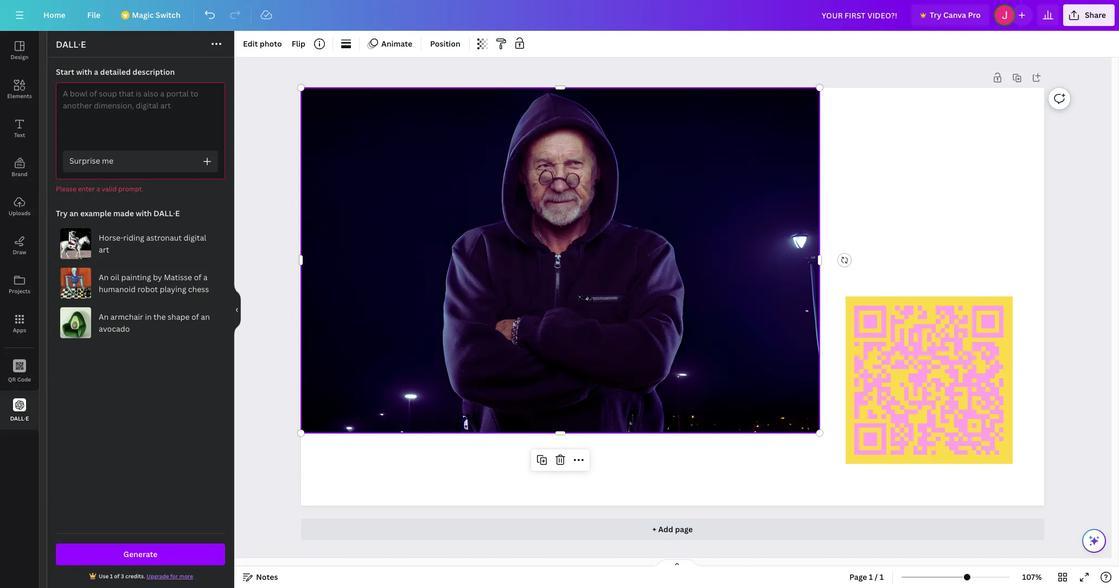 Task type: describe. For each thing, give the bounding box(es) containing it.
home
[[43, 10, 66, 20]]

design
[[11, 53, 29, 61]]

magic switch button
[[114, 4, 189, 26]]

projects
[[9, 288, 30, 295]]

position
[[431, 39, 461, 49]]

dall·e element
[[47, 58, 234, 589]]

animate button
[[364, 35, 417, 53]]

page
[[850, 573, 868, 583]]

notes
[[256, 573, 278, 583]]

notes button
[[239, 569, 283, 587]]

text button
[[0, 109, 39, 148]]

0 vertical spatial dall·e
[[56, 39, 86, 50]]

qr code button
[[0, 352, 39, 391]]

2 1 from the left
[[880, 573, 884, 583]]

pro
[[969, 10, 981, 20]]

brand button
[[0, 148, 39, 187]]

position button
[[426, 35, 465, 53]]

1 1 from the left
[[870, 573, 874, 583]]

share button
[[1064, 4, 1116, 26]]

flip button
[[288, 35, 310, 53]]

qr code
[[8, 376, 31, 384]]

switch
[[156, 10, 181, 20]]

apps button
[[0, 305, 39, 344]]

page 1 / 1
[[850, 573, 884, 583]]

draw
[[13, 249, 26, 256]]

photo
[[260, 39, 282, 49]]

try canva pro
[[930, 10, 981, 20]]

dall·e button
[[0, 391, 39, 430]]

design button
[[0, 31, 39, 70]]

+ add page
[[653, 525, 693, 535]]

dall·e inside dall·e button
[[10, 415, 29, 423]]

page
[[676, 525, 693, 535]]

main menu bar
[[0, 0, 1120, 31]]

107% button
[[1015, 569, 1050, 587]]

/
[[875, 573, 879, 583]]

try canva pro button
[[912, 4, 990, 26]]

apps
[[13, 327, 26, 334]]



Task type: vqa. For each thing, say whether or not it's contained in the screenshot.
Garet ExtraBold "popup button"
no



Task type: locate. For each thing, give the bounding box(es) containing it.
0 horizontal spatial dall·e
[[10, 415, 29, 423]]

code
[[17, 376, 31, 384]]

uploads
[[9, 210, 30, 217]]

1 right /
[[880, 573, 884, 583]]

elements button
[[0, 70, 39, 109]]

flip
[[292, 39, 306, 49]]

qr
[[8, 376, 16, 384]]

dall·e down home "link"
[[56, 39, 86, 50]]

hide image
[[234, 284, 241, 336]]

elements
[[7, 92, 32, 100]]

1 horizontal spatial dall·e
[[56, 39, 86, 50]]

uploads button
[[0, 187, 39, 226]]

show pages image
[[651, 560, 703, 568]]

magic
[[132, 10, 154, 20]]

1 horizontal spatial 1
[[880, 573, 884, 583]]

canva assistant image
[[1088, 535, 1101, 548]]

1
[[870, 573, 874, 583], [880, 573, 884, 583]]

canva
[[944, 10, 967, 20]]

+
[[653, 525, 657, 535]]

edit photo button
[[239, 35, 286, 53]]

0 horizontal spatial 1
[[870, 573, 874, 583]]

text
[[14, 131, 25, 139]]

magic switch
[[132, 10, 181, 20]]

1 vertical spatial dall·e
[[10, 415, 29, 423]]

brand
[[12, 170, 28, 178]]

file
[[87, 10, 101, 20]]

dall·e down qr code
[[10, 415, 29, 423]]

Design title text field
[[814, 4, 908, 26]]

+ add page button
[[301, 520, 1045, 541]]

draw button
[[0, 226, 39, 265]]

edit
[[243, 39, 258, 49]]

home link
[[35, 4, 74, 26]]

share
[[1086, 10, 1107, 20]]

file button
[[79, 4, 109, 26]]

animate
[[382, 39, 413, 49]]

add
[[659, 525, 674, 535]]

try
[[930, 10, 942, 20]]

projects button
[[0, 265, 39, 305]]

1 left /
[[870, 573, 874, 583]]

dall·e
[[56, 39, 86, 50], [10, 415, 29, 423]]

edit photo
[[243, 39, 282, 49]]

107%
[[1023, 573, 1043, 583]]

side panel tab list
[[0, 31, 39, 430]]



